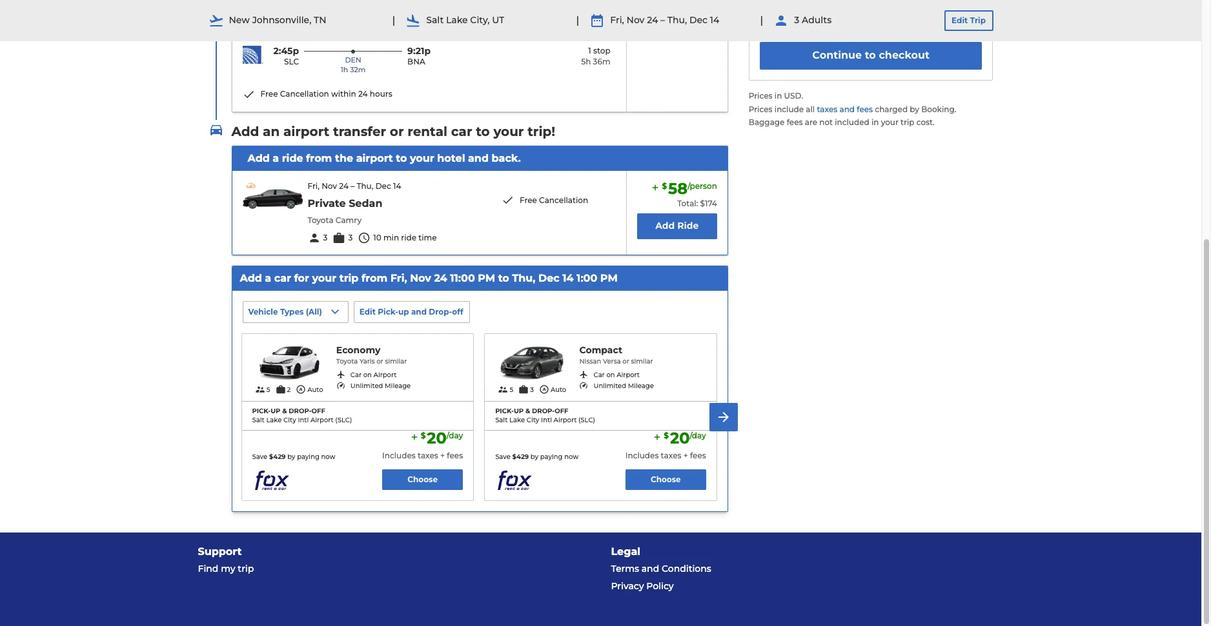 Task type: locate. For each thing, give the bounding box(es) containing it.
trip inside support find my trip
[[238, 564, 254, 575]]

to right continue
[[865, 49, 876, 61]]

drop- down add a car for your trip from fri, nov 24 11:00 pm to thu, dec 14 1:00 pm
[[429, 308, 452, 317]]

2 up to 5 people. image from the left
[[498, 385, 508, 395]]

automatic transmission. image
[[296, 385, 306, 395], [539, 385, 549, 395]]

fri, inside fri, nov 24 – thu, dec 14 private sedan toyota camry
[[308, 181, 320, 191]]

/person
[[688, 181, 717, 191]]

auto right up to 3 pieces of luggage. "icon"
[[551, 386, 566, 395]]

1 horizontal spatial save
[[495, 453, 511, 462]]

1 vertical spatial ride
[[401, 233, 417, 242]]

1 horizontal spatial intl
[[541, 417, 552, 425]]

5 for compact
[[510, 386, 513, 395]]

1 city from the left
[[284, 417, 296, 425]]

toyota inside the economy toyota yaris or similar
[[336, 358, 358, 366]]

unlimited down versa
[[594, 382, 626, 391]]

to inside button
[[865, 49, 876, 61]]

1 horizontal spatial cancellation
[[539, 195, 588, 205]]

1 vertical spatial a
[[265, 272, 271, 285]]

0 horizontal spatial intl
[[298, 417, 309, 425]]

0 horizontal spatial by
[[287, 453, 295, 462]]

similar right yaris
[[385, 358, 407, 366]]

city down 2 at bottom
[[284, 417, 296, 425]]

1 choose button from the left
[[382, 470, 463, 491]]

mileage
[[385, 382, 411, 391], [628, 382, 654, 391]]

city,
[[470, 14, 490, 26]]

1 horizontal spatial fri,
[[390, 272, 407, 285]]

airport right the
[[356, 152, 393, 164]]

free for free cancellation
[[520, 195, 537, 205]]

car on airport
[[350, 371, 397, 380], [594, 371, 640, 380]]

free up an
[[261, 89, 278, 99]]

choose for economy
[[408, 475, 438, 485]]

2 mileage from the left
[[628, 382, 654, 391]]

economy up yaris
[[336, 345, 381, 357]]

up to 5 people. image left up to 2 pieces of luggage. icon
[[255, 385, 265, 395]]

unlimited mileage down yaris
[[350, 382, 411, 391]]

3 down camry
[[348, 233, 353, 242]]

1 mileage from the left
[[385, 382, 411, 391]]

1 20 from the left
[[427, 430, 447, 448]]

dec inside fri, nov 24 – thu, dec 14 private sedan toyota camry
[[376, 181, 391, 191]]

choose for compact
[[651, 475, 681, 485]]

economy inside thursday, december 14 united airlines economy
[[302, 30, 340, 39]]

edit inside edit pick-up and drop-off button
[[359, 308, 376, 317]]

ut
[[492, 14, 505, 26]]

0 horizontal spatial airport
[[283, 124, 330, 139]]

1 horizontal spatial toyota
[[336, 358, 358, 366]]

0 horizontal spatial now
[[321, 453, 335, 462]]

edit pick-up and drop-off
[[359, 308, 463, 317]]

1 horizontal spatial choose
[[651, 475, 681, 485]]

car on airport down yaris
[[350, 371, 397, 380]]

pick- down compact image
[[495, 408, 514, 416]]

1 | from the left
[[392, 14, 395, 26]]

car left for
[[274, 272, 291, 285]]

pick- inside button
[[378, 308, 398, 317]]

thu, for fri, nov 24 – thu, dec 14
[[667, 14, 687, 26]]

0 horizontal spatial car on airport
[[350, 371, 397, 380]]

thu, inside fri, nov 24 – thu, dec 14 private sedan toyota camry
[[357, 181, 373, 191]]

/day for compact
[[690, 431, 706, 441]]

2 prices from the top
[[749, 104, 773, 114]]

1 paying from the left
[[297, 453, 320, 462]]

pick- down economy image
[[252, 408, 271, 416]]

back.
[[492, 152, 521, 164]]

car up hotel
[[451, 124, 472, 139]]

and inside legal terms and conditions privacy policy
[[642, 564, 659, 575]]

1 intl from the left
[[298, 417, 309, 425]]

2 save from the left
[[495, 453, 511, 462]]

2 horizontal spatial up
[[514, 408, 524, 416]]

2 car on airport from the left
[[594, 371, 640, 380]]

trip right my on the left bottom of page
[[238, 564, 254, 575]]

– inside fri, nov 24 – thu, dec 14 private sedan toyota camry
[[351, 181, 355, 191]]

2 intl from the left
[[541, 417, 552, 425]]

0 horizontal spatial 5
[[267, 386, 270, 395]]

1 horizontal spatial +
[[684, 452, 688, 461]]

2 | from the left
[[576, 14, 579, 26]]

2 horizontal spatial drop-
[[532, 408, 555, 416]]

intl
[[298, 417, 309, 425], [541, 417, 552, 425]]

1 $ 20 /day from the left
[[421, 430, 463, 448]]

and up included
[[840, 104, 855, 114]]

2 + from the left
[[684, 452, 688, 461]]

2 choose from the left
[[651, 475, 681, 485]]

2 includes taxes + fees from the left
[[625, 452, 706, 461]]

pm
[[478, 272, 495, 285], [600, 272, 618, 285]]

ride
[[677, 220, 699, 232]]

slc
[[284, 57, 299, 67]]

add down an
[[248, 152, 270, 164]]

intl for economy
[[298, 417, 309, 425]]

car
[[350, 371, 362, 380], [594, 371, 605, 380]]

economy toyota yaris or similar
[[336, 345, 407, 366]]

1 horizontal spatial city
[[527, 417, 539, 425]]

1 car from the left
[[350, 371, 362, 380]]

up for economy
[[271, 408, 280, 416]]

edit inside edit trip button
[[952, 15, 968, 25]]

fri, up edit pick-up and drop-off at the left
[[390, 272, 407, 285]]

add
[[231, 124, 259, 139], [248, 152, 270, 164], [655, 220, 675, 232], [240, 272, 262, 285]]

or inside compact nissan versa or similar
[[623, 358, 629, 366]]

in left usd.
[[775, 91, 782, 101]]

cost.
[[917, 118, 935, 127]]

your inside prices in usd. prices include all taxes and fees charged by booking . baggage fees are not included in your trip cost.
[[881, 118, 899, 127]]

up down up to 3 pieces of luggage. "icon"
[[514, 408, 524, 416]]

paying for economy
[[297, 453, 320, 462]]

car down nissan
[[594, 371, 605, 380]]

1 on from the left
[[363, 371, 372, 380]]

0 horizontal spatial &
[[282, 408, 287, 416]]

1 save $ 429 by paying now from the left
[[252, 453, 335, 462]]

1 horizontal spatial trip
[[339, 272, 359, 285]]

0 vertical spatial a
[[273, 152, 279, 164]]

continue to checkout button
[[760, 42, 982, 70]]

$ 20 /day for economy
[[421, 430, 463, 448]]

or right yaris
[[377, 358, 383, 366]]

are
[[805, 118, 817, 127]]

similar right versa
[[631, 358, 653, 366]]

1 horizontal spatial choose button
[[625, 470, 706, 491]]

1 car on airport from the left
[[350, 371, 397, 380]]

| for 3 adults
[[760, 14, 763, 26]]

off down 11:00
[[452, 308, 463, 317]]

by for compact
[[531, 453, 539, 462]]

1 horizontal spatial unlimited mileage
[[594, 382, 654, 391]]

checkout
[[879, 49, 930, 61]]

choose
[[408, 475, 438, 485], [651, 475, 681, 485]]

0 horizontal spatial paying
[[297, 453, 320, 462]]

unlimited mileage for economy
[[350, 382, 411, 391]]

1 horizontal spatial auto
[[551, 386, 566, 395]]

and up policy on the right bottom
[[642, 564, 659, 575]]

on down yaris
[[363, 371, 372, 380]]

1 vertical spatial cancellation
[[539, 195, 588, 205]]

1 horizontal spatial taxes
[[661, 452, 682, 461]]

1 & from the left
[[282, 408, 287, 416]]

a down an
[[273, 152, 279, 164]]

24 inside fri, nov 24 – thu, dec 14 private sedan toyota camry
[[339, 181, 349, 191]]

lake down up to 2 pieces of luggage. icon
[[266, 417, 282, 425]]

by for economy
[[287, 453, 295, 462]]

1 now from the left
[[321, 453, 335, 462]]

2 similar from the left
[[631, 358, 653, 366]]

2 horizontal spatial by
[[910, 104, 919, 114]]

& down 2 at bottom
[[282, 408, 287, 416]]

nov inside fri, nov 24 – thu, dec 14 private sedan toyota camry
[[322, 181, 337, 191]]

1 + from the left
[[440, 452, 445, 461]]

economy down tn
[[302, 30, 340, 39]]

2 now from the left
[[564, 453, 579, 462]]

add ride
[[655, 220, 699, 232]]

automatic transmission. image for compact
[[539, 385, 549, 395]]

1 vertical spatial airport
[[356, 152, 393, 164]]

0 vertical spatial edit
[[952, 15, 968, 25]]

auto
[[308, 386, 323, 395], [551, 386, 566, 395]]

fri, up "stop"
[[610, 14, 624, 26]]

car on airport down versa
[[594, 371, 640, 380]]

drop- for economy
[[289, 408, 312, 416]]

0 horizontal spatial auto
[[308, 386, 323, 395]]

1 horizontal spatial up to 5 people. image
[[498, 385, 508, 395]]

auto for compact
[[551, 386, 566, 395]]

add for add an airport transfer or rental car to your trip!
[[231, 124, 259, 139]]

unlimited mileage down versa
[[594, 382, 654, 391]]

429 for compact
[[517, 453, 529, 462]]

add up vehicle
[[240, 272, 262, 285]]

add for add a ride from the airport to your hotel and back.
[[248, 152, 270, 164]]

1 vertical spatial free
[[520, 195, 537, 205]]

1 up to 5 people. image from the left
[[255, 385, 265, 395]]

$ 20 /day for compact
[[664, 430, 706, 448]]

similar inside compact nissan versa or similar
[[631, 358, 653, 366]]

1 horizontal spatial by
[[531, 453, 539, 462]]

car down yaris
[[350, 371, 362, 380]]

5 for economy
[[267, 386, 270, 395]]

usd.
[[784, 91, 803, 101]]

0 horizontal spatial includes
[[382, 452, 416, 461]]

add left ride
[[655, 220, 675, 232]]

save for compact
[[495, 453, 511, 462]]

2 horizontal spatial taxes
[[817, 104, 838, 114]]

fri, up private
[[308, 181, 320, 191]]

1 horizontal spatial ride
[[401, 233, 417, 242]]

terms
[[611, 564, 639, 575]]

1 429 from the left
[[273, 453, 286, 462]]

includes
[[382, 452, 416, 461], [625, 452, 659, 461]]

lake down up to 3 pieces of luggage. "icon"
[[509, 417, 525, 425]]

(
[[306, 308, 309, 317]]

& down up to 3 pieces of luggage. "icon"
[[526, 408, 530, 416]]

pick-up & drop-off salt lake city intl airport (slc) down up to 3 pieces of luggage. "icon"
[[495, 408, 595, 425]]

salt
[[426, 14, 444, 26], [252, 417, 265, 425], [495, 417, 508, 425]]

1 horizontal spatial paying
[[540, 453, 563, 462]]

automatic transmission. image right up to 3 pieces of luggage. "icon"
[[539, 385, 549, 395]]

trip
[[901, 118, 915, 127], [339, 272, 359, 285], [238, 564, 254, 575]]

a
[[273, 152, 279, 164], [265, 272, 271, 285]]

1 horizontal spatial off
[[452, 308, 463, 317]]

fri, nov 24 – thu, dec 14 private sedan toyota camry
[[308, 181, 401, 225]]

9:21p
[[407, 45, 431, 57]]

2 paying from the left
[[540, 453, 563, 462]]

(slc) for economy
[[335, 417, 352, 425]]

1 horizontal spatial 429
[[517, 453, 529, 462]]

from left the
[[306, 152, 332, 164]]

1 horizontal spatial drop-
[[429, 308, 452, 317]]

1 horizontal spatial mileage
[[628, 382, 654, 391]]

yaris
[[360, 358, 375, 366]]

hotel
[[437, 152, 465, 164]]

1 includes taxes + fees from the left
[[382, 452, 463, 461]]

2 auto from the left
[[551, 386, 566, 395]]

up for compact
[[514, 408, 524, 416]]

1 horizontal spatial unlimited
[[594, 382, 626, 391]]

2 horizontal spatial off
[[555, 408, 568, 416]]

save $ 429 by paying now for compact
[[495, 453, 579, 462]]

cancellation for free cancellation within 24 hours
[[280, 89, 329, 99]]

similar inside the economy toyota yaris or similar
[[385, 358, 407, 366]]

1 horizontal spatial dec
[[538, 272, 560, 285]]

terms and conditions link
[[611, 561, 1004, 579]]

taxes for compact
[[661, 452, 682, 461]]

1 horizontal spatial save $ 429 by paying now
[[495, 453, 579, 462]]

0 horizontal spatial a
[[265, 272, 271, 285]]

1 choose from the left
[[408, 475, 438, 485]]

edit left trip at right
[[952, 15, 968, 25]]

intl for compact
[[541, 417, 552, 425]]

0 horizontal spatial |
[[392, 14, 395, 26]]

off down economy image
[[312, 408, 325, 416]]

economy
[[302, 30, 340, 39], [336, 345, 381, 357]]

transfer
[[333, 124, 386, 139]]

compact image
[[495, 345, 569, 382]]

or for economy
[[377, 358, 383, 366]]

1 horizontal spatial pick-up & drop-off salt lake city intl airport (slc)
[[495, 408, 595, 425]]

2 choose button from the left
[[625, 470, 706, 491]]

1 horizontal spatial 20
[[670, 430, 690, 448]]

toyota down private
[[308, 215, 334, 225]]

see if you qualify
[[905, 8, 982, 19]]

city for compact
[[527, 417, 539, 425]]

to
[[865, 49, 876, 61], [476, 124, 490, 139], [396, 152, 407, 164], [498, 272, 509, 285]]

1 horizontal spatial /day
[[690, 431, 706, 441]]

and
[[840, 104, 855, 114], [468, 152, 489, 164], [411, 308, 427, 317], [642, 564, 659, 575]]

salt for economy
[[252, 417, 265, 425]]

pick- up the economy toyota yaris or similar
[[378, 308, 398, 317]]

1 horizontal spatial &
[[526, 408, 530, 416]]

taxes
[[817, 104, 838, 114], [418, 452, 438, 461], [661, 452, 682, 461]]

ride left the
[[282, 152, 303, 164]]

1 vertical spatial –
[[351, 181, 355, 191]]

1 (slc) from the left
[[335, 417, 352, 425]]

2 unlimited from the left
[[594, 382, 626, 391]]

1 horizontal spatial pick-
[[378, 308, 398, 317]]

0 horizontal spatial cancellation
[[280, 89, 329, 99]]

mileage down the economy toyota yaris or similar
[[385, 382, 411, 391]]

tn
[[314, 14, 327, 26]]

fri,
[[610, 14, 624, 26], [308, 181, 320, 191], [390, 272, 407, 285]]

free for free cancellation within 24 hours
[[261, 89, 278, 99]]

0 horizontal spatial nov
[[322, 181, 337, 191]]

2 horizontal spatial thu,
[[667, 14, 687, 26]]

up to 5 people. image left up to 3 pieces of luggage. "icon"
[[498, 385, 508, 395]]

1 similar from the left
[[385, 358, 407, 366]]

up down up to 2 pieces of luggage. icon
[[271, 408, 280, 416]]

add an airport transfer or rental car to your trip!
[[231, 124, 555, 139]]

| for fri, nov 24 – thu, dec 14
[[576, 14, 579, 26]]

lake left the city,
[[446, 14, 468, 26]]

in down charged
[[872, 118, 879, 127]]

your
[[881, 118, 899, 127], [494, 124, 524, 139], [410, 152, 434, 164], [312, 272, 337, 285]]

ride
[[282, 152, 303, 164], [401, 233, 417, 242]]

1 includes from the left
[[382, 452, 416, 461]]

5 left up to 2 pieces of luggage. icon
[[267, 386, 270, 395]]

trip inside prices in usd. prices include all taxes and fees charged by booking . baggage fees are not included in your trip cost.
[[901, 118, 915, 127]]

or inside the economy toyota yaris or similar
[[377, 358, 383, 366]]

new johnsonville, tn
[[229, 14, 327, 26]]

lake for compact
[[509, 417, 525, 425]]

1 auto from the left
[[308, 386, 323, 395]]

0 horizontal spatial toyota
[[308, 215, 334, 225]]

thu,
[[667, 14, 687, 26], [357, 181, 373, 191], [512, 272, 536, 285]]

0 horizontal spatial –
[[351, 181, 355, 191]]

0 horizontal spatial on
[[363, 371, 372, 380]]

1 horizontal spatial on
[[607, 371, 615, 380]]

1 vertical spatial thu,
[[357, 181, 373, 191]]

unlimited down yaris
[[350, 382, 383, 391]]

2 unlimited mileage from the left
[[594, 382, 654, 391]]

mileage down compact nissan versa or similar
[[628, 382, 654, 391]]

2 includes from the left
[[625, 452, 659, 461]]

2 horizontal spatial or
[[623, 358, 629, 366]]

off inside button
[[452, 308, 463, 317]]

prices in usd. prices include all taxes and fees charged by booking . baggage fees are not included in your trip cost.
[[749, 91, 957, 127]]

a left for
[[265, 272, 271, 285]]

1 automatic transmission. image from the left
[[296, 385, 306, 395]]

2 /day from the left
[[690, 431, 706, 441]]

edit up the economy toyota yaris or similar
[[359, 308, 376, 317]]

economy inside the economy toyota yaris or similar
[[336, 345, 381, 357]]

add inside button
[[655, 220, 675, 232]]

0 vertical spatial ride
[[282, 152, 303, 164]]

toyota left yaris
[[336, 358, 358, 366]]

0 horizontal spatial choose button
[[382, 470, 463, 491]]

edit trip
[[952, 15, 986, 25]]

1 save from the left
[[252, 453, 267, 462]]

2 city from the left
[[527, 417, 539, 425]]

1 horizontal spatial pm
[[600, 272, 618, 285]]

camry
[[336, 215, 362, 225]]

1 horizontal spatial automatic transmission. image
[[539, 385, 549, 395]]

lake
[[446, 14, 468, 26], [266, 417, 282, 425], [509, 417, 525, 425]]

20 for compact
[[670, 430, 690, 448]]

trip right for
[[339, 272, 359, 285]]

unlimited mileage
[[350, 382, 411, 391], [594, 382, 654, 391]]

2 & from the left
[[526, 408, 530, 416]]

0 horizontal spatial up to 5 people. image
[[255, 385, 265, 395]]

429
[[273, 453, 286, 462], [517, 453, 529, 462]]

1 horizontal spatial in
[[872, 118, 879, 127]]

2 20 from the left
[[670, 430, 690, 448]]

ride for min
[[401, 233, 417, 242]]

includes taxes + fees for compact
[[625, 452, 706, 461]]

0 horizontal spatial pick-
[[252, 408, 271, 416]]

0 horizontal spatial includes taxes + fees
[[382, 452, 463, 461]]

pm right '1:00'
[[600, 272, 618, 285]]

& for compact
[[526, 408, 530, 416]]

taxes and fees link
[[817, 104, 875, 114]]

taxes for economy
[[418, 452, 438, 461]]

3
[[794, 14, 800, 26], [323, 233, 328, 242], [348, 233, 353, 242], [530, 386, 534, 395]]

1 horizontal spatial includes taxes + fees
[[625, 452, 706, 461]]

1 horizontal spatial car on airport
[[594, 371, 640, 380]]

privacy policy link
[[611, 579, 1004, 596]]

up to 2 pieces of luggage. image
[[275, 385, 286, 395]]

0 horizontal spatial mileage
[[385, 382, 411, 391]]

2 horizontal spatial |
[[760, 14, 763, 26]]

0 vertical spatial dec
[[690, 14, 708, 26]]

5 left up to 3 pieces of luggage. "icon"
[[510, 386, 513, 395]]

2 pick-up & drop-off salt lake city intl airport (slc) from the left
[[495, 408, 595, 425]]

1 unlimited mileage from the left
[[350, 382, 411, 391]]

1 unlimited from the left
[[350, 382, 383, 391]]

0 horizontal spatial choose
[[408, 475, 438, 485]]

intl down economy image
[[298, 417, 309, 425]]

1 pick-up & drop-off salt lake city intl airport (slc) from the left
[[252, 408, 352, 425]]

save
[[252, 453, 267, 462], [495, 453, 511, 462]]

your down rental
[[410, 152, 434, 164]]

0 vertical spatial free
[[261, 89, 278, 99]]

0 horizontal spatial unlimited
[[350, 382, 383, 391]]

airport right an
[[283, 124, 330, 139]]

1 horizontal spatial now
[[564, 453, 579, 462]]

2 horizontal spatial pick-
[[495, 408, 514, 416]]

fri, for fri, nov 24 – thu, dec 14
[[610, 14, 624, 26]]

0 horizontal spatial automatic transmission. image
[[296, 385, 306, 395]]

mileage for compact
[[628, 382, 654, 391]]

pm right 11:00
[[478, 272, 495, 285]]

0 vertical spatial thu,
[[667, 14, 687, 26]]

edit for edit pick-up and drop-off
[[359, 308, 376, 317]]

support
[[198, 546, 242, 559]]

salt lake city, ut
[[426, 14, 505, 26]]

0 horizontal spatial fri,
[[308, 181, 320, 191]]

and right hotel
[[468, 152, 489, 164]]

2 (slc) from the left
[[579, 417, 595, 425]]

or up add a ride from the airport to your hotel and back.
[[390, 124, 404, 139]]

now for compact
[[564, 453, 579, 462]]

1 /day from the left
[[447, 431, 463, 441]]

up to 5 people. image
[[255, 385, 265, 395], [498, 385, 508, 395]]

0 vertical spatial –
[[661, 14, 665, 26]]

off down compact image
[[555, 408, 568, 416]]

and inside button
[[411, 308, 427, 317]]

free
[[261, 89, 278, 99], [520, 195, 537, 205]]

14 inside thursday, december 14 united airlines economy
[[329, 14, 337, 23]]

(slc)
[[335, 417, 352, 425], [579, 417, 595, 425]]

+ for economy
[[440, 452, 445, 461]]

$ 58 /person
[[662, 179, 717, 198]]

0 horizontal spatial save $ 429 by paying now
[[252, 453, 335, 462]]

1 horizontal spatial similar
[[631, 358, 653, 366]]

city down up to 3 pieces of luggage. "icon"
[[527, 417, 539, 425]]

a for ride
[[273, 152, 279, 164]]

paying
[[297, 453, 320, 462], [540, 453, 563, 462]]

your down charged
[[881, 118, 899, 127]]

2 vertical spatial thu,
[[512, 272, 536, 285]]

1 vertical spatial fri,
[[308, 181, 320, 191]]

pick-up & drop-off salt lake city intl airport (slc) down 2 at bottom
[[252, 408, 352, 425]]

2 on from the left
[[607, 371, 615, 380]]

intl down compact image
[[541, 417, 552, 425]]

automatic transmission. image right 2 at bottom
[[296, 385, 306, 395]]

choose button
[[382, 470, 463, 491], [625, 470, 706, 491]]

december
[[284, 14, 326, 23]]

total:
[[677, 199, 698, 209]]

trip left cost.
[[901, 118, 915, 127]]

free down back.
[[520, 195, 537, 205]]

and down add a car for your trip from fri, nov 24 11:00 pm to thu, dec 14 1:00 pm
[[411, 308, 427, 317]]

|
[[392, 14, 395, 26], [576, 14, 579, 26], [760, 14, 763, 26]]

choose button for economy
[[382, 470, 463, 491]]

3 | from the left
[[760, 14, 763, 26]]

0 horizontal spatial car
[[274, 272, 291, 285]]

0 horizontal spatial edit
[[359, 308, 376, 317]]

2 pm from the left
[[600, 272, 618, 285]]

/day for economy
[[447, 431, 463, 441]]

0 horizontal spatial city
[[284, 417, 296, 425]]

20 for economy
[[427, 430, 447, 448]]

2 car from the left
[[594, 371, 605, 380]]

vehicle
[[248, 308, 278, 317]]

1
[[588, 46, 591, 55]]

unlimited
[[350, 382, 383, 391], [594, 382, 626, 391]]

–
[[661, 14, 665, 26], [351, 181, 355, 191]]

to right 11:00
[[498, 272, 509, 285]]

0 horizontal spatial 20
[[427, 430, 447, 448]]

pick- for economy
[[252, 408, 271, 416]]

economy image
[[252, 345, 326, 382]]

1 5 from the left
[[267, 386, 270, 395]]

drop- down compact image
[[532, 408, 555, 416]]

ride right "min"
[[401, 233, 417, 242]]

or right versa
[[623, 358, 629, 366]]

0 vertical spatial toyota
[[308, 215, 334, 225]]

see if you qualify link
[[750, 8, 982, 20]]

add left an
[[231, 124, 259, 139]]

off for economy
[[312, 408, 325, 416]]

from down 10
[[362, 272, 388, 285]]

0 horizontal spatial in
[[775, 91, 782, 101]]

on for economy
[[363, 371, 372, 380]]

auto right 2 at bottom
[[308, 386, 323, 395]]

legal
[[611, 546, 641, 559]]

1 vertical spatial nov
[[322, 181, 337, 191]]

booking
[[922, 104, 955, 114]]

on down versa
[[607, 371, 615, 380]]

pick-up & drop-off salt lake city intl airport (slc) for economy
[[252, 408, 352, 425]]

and inside prices in usd. prices include all taxes and fees charged by booking . baggage fees are not included in your trip cost.
[[840, 104, 855, 114]]

add for add a car for your trip from fri, nov 24 11:00 pm to thu, dec 14 1:00 pm
[[240, 272, 262, 285]]

mileage for economy
[[385, 382, 411, 391]]

drop- down 2 at bottom
[[289, 408, 312, 416]]

car on airport for compact
[[594, 371, 640, 380]]

thursday, december 14 united airlines economy
[[242, 14, 340, 39]]

2 429 from the left
[[517, 453, 529, 462]]

up down add a car for your trip from fri, nov 24 11:00 pm to thu, dec 14 1:00 pm
[[398, 308, 409, 317]]

2 $ 20 /day from the left
[[664, 430, 706, 448]]

paying for compact
[[540, 453, 563, 462]]

2 5 from the left
[[510, 386, 513, 395]]

2 automatic transmission. image from the left
[[539, 385, 549, 395]]

2 save $ 429 by paying now from the left
[[495, 453, 579, 462]]

$ 20 /day
[[421, 430, 463, 448], [664, 430, 706, 448]]



Task type: describe. For each thing, give the bounding box(es) containing it.
10
[[373, 233, 381, 242]]

9:21p bna
[[407, 45, 431, 67]]

14 inside fri, nov 24 – thu, dec 14 private sedan toyota camry
[[393, 181, 401, 191]]

0 horizontal spatial from
[[306, 152, 332, 164]]

adults
[[802, 14, 832, 26]]

– for fri, nov 24 – thu, dec 14 private sedan toyota camry
[[351, 181, 355, 191]]

salt for compact
[[495, 417, 508, 425]]

edit pick-up and drop-off button
[[354, 302, 470, 324]]

includes for economy
[[382, 452, 416, 461]]

toyota inside fri, nov 24 – thu, dec 14 private sedan toyota camry
[[308, 215, 334, 225]]

dec for fri, nov 24 – thu, dec 14
[[690, 14, 708, 26]]

3 left adults
[[794, 14, 800, 26]]

privacy
[[611, 581, 644, 593]]

1 vertical spatial in
[[872, 118, 879, 127]]

thu, for fri, nov 24 – thu, dec 14 private sedan toyota camry
[[357, 181, 373, 191]]

unlimited for economy
[[350, 382, 383, 391]]

add for add ride
[[655, 220, 675, 232]]

min
[[383, 233, 399, 242]]

add ride button
[[637, 214, 717, 239]]

dec for fri, nov 24 – thu, dec 14 private sedan toyota camry
[[376, 181, 391, 191]]

united
[[242, 30, 269, 39]]

to right rental
[[476, 124, 490, 139]]

similar for economy
[[385, 358, 407, 366]]

3 down private
[[323, 233, 328, 242]]

drop- inside button
[[429, 308, 452, 317]]

car for economy
[[350, 371, 362, 380]]

your up back.
[[494, 124, 524, 139]]

time
[[419, 233, 437, 242]]

bna
[[407, 57, 425, 67]]

nov for fri, nov 24 – thu, dec 14 private sedan toyota camry
[[322, 181, 337, 191]]

compact
[[579, 345, 622, 357]]

stop
[[593, 46, 611, 55]]

continue to checkout
[[812, 49, 930, 61]]

1 horizontal spatial salt
[[426, 14, 444, 26]]

edit trip button
[[944, 10, 993, 31]]

1 vertical spatial from
[[362, 272, 388, 285]]

fri, for fri, nov 24 – thu, dec 14 private sedan toyota camry
[[308, 181, 320, 191]]

pick- for compact
[[495, 408, 514, 416]]

3 right up to 3 pieces of luggage. "icon"
[[530, 386, 534, 395]]

free cancellation
[[520, 195, 588, 205]]

legal terms and conditions privacy policy
[[611, 546, 711, 593]]

taxes inside prices in usd. prices include all taxes and fees charged by booking . baggage fees are not included in your trip cost.
[[817, 104, 838, 114]]

your right for
[[312, 272, 337, 285]]

$174
[[700, 199, 717, 209]]

all
[[309, 308, 319, 317]]

not
[[820, 118, 833, 127]]

unlimited for compact
[[594, 382, 626, 391]]

5h
[[581, 57, 591, 66]]

trip
[[970, 15, 986, 25]]

automatic transmission. image for economy
[[296, 385, 306, 395]]

if
[[924, 8, 930, 19]]

1 vertical spatial trip
[[339, 272, 359, 285]]

unlimited mileage for compact
[[594, 382, 654, 391]]

airlines
[[271, 30, 300, 39]]

to down the add an airport transfer or rental car to your trip!
[[396, 152, 407, 164]]

thursday,
[[242, 14, 282, 23]]

qualify
[[951, 8, 982, 19]]

den 1h 32m
[[341, 55, 366, 74]]

1h
[[341, 65, 348, 74]]

car on airport for economy
[[350, 371, 397, 380]]

10 min ride time
[[373, 233, 437, 242]]

429 for economy
[[273, 453, 286, 462]]

you
[[932, 8, 949, 19]]

charged
[[875, 104, 908, 114]]

hours
[[370, 89, 392, 99]]

0 vertical spatial airport
[[283, 124, 330, 139]]

city for economy
[[284, 417, 296, 425]]

now for economy
[[321, 453, 335, 462]]

auto for economy
[[308, 386, 323, 395]]

vehicle types ( all )
[[248, 308, 322, 317]]

1 stop 5h 36m
[[581, 46, 611, 66]]

a for car
[[265, 272, 271, 285]]

similar for compact
[[631, 358, 653, 366]]

1 pm from the left
[[478, 272, 495, 285]]

1 horizontal spatial lake
[[446, 14, 468, 26]]

includes taxes + fees for economy
[[382, 452, 463, 461]]

drop- for compact
[[532, 408, 555, 416]]

up inside button
[[398, 308, 409, 317]]

36m
[[593, 57, 611, 66]]

choose button for compact
[[625, 470, 706, 491]]

my
[[221, 564, 235, 575]]

support find my trip
[[198, 546, 254, 575]]

add a car for your trip from fri, nov 24 11:00 pm to thu, dec 14 1:00 pm
[[240, 272, 618, 285]]

2 vertical spatial nov
[[410, 272, 431, 285]]

free cancellation within 24 hours
[[261, 89, 392, 99]]

save for economy
[[252, 453, 267, 462]]

0 vertical spatial car
[[451, 124, 472, 139]]

58
[[668, 179, 688, 198]]

baggage
[[749, 118, 785, 127]]

11:00
[[450, 272, 475, 285]]

within
[[331, 89, 356, 99]]

off for compact
[[555, 408, 568, 416]]

fri, nov 24 – thu, dec 14
[[610, 14, 720, 26]]

continue
[[812, 49, 862, 61]]

conditions
[[662, 564, 711, 575]]

2 vertical spatial fri,
[[390, 272, 407, 285]]

on for compact
[[607, 371, 615, 380]]

by inside prices in usd. prices include all taxes and fees charged by booking . baggage fees are not included in your trip cost.
[[910, 104, 919, 114]]

new
[[229, 14, 250, 26]]

3 adults
[[794, 14, 832, 26]]

an
[[263, 124, 280, 139]]

| for salt lake city, ut
[[392, 14, 395, 26]]

den
[[345, 55, 361, 64]]

see
[[905, 8, 922, 19]]

rental
[[408, 124, 448, 139]]

compact nissan versa or similar
[[579, 345, 653, 366]]

– for fri, nov 24 – thu, dec 14
[[661, 14, 665, 26]]

nissan
[[579, 358, 601, 366]]

ride for a
[[282, 152, 303, 164]]

the
[[335, 152, 353, 164]]

2:45p slc
[[273, 45, 299, 67]]

united airlines-image image
[[242, 46, 263, 64]]

private
[[308, 197, 346, 210]]

trip!
[[528, 124, 555, 139]]

find my trip link
[[198, 561, 590, 579]]

policy
[[647, 581, 674, 593]]

include
[[775, 104, 804, 114]]

versa
[[603, 358, 621, 366]]

nov for fri, nov 24 – thu, dec 14
[[627, 14, 645, 26]]

lake for economy
[[266, 417, 282, 425]]

includes for compact
[[625, 452, 659, 461]]

johnsonville,
[[252, 14, 311, 26]]

up to 5 people. image for compact
[[498, 385, 508, 395]]

up to 3 pieces of luggage. image
[[519, 385, 529, 395]]

types
[[280, 308, 304, 317]]

save $ 429 by paying now for economy
[[252, 453, 335, 462]]

pick-up & drop-off salt lake city intl airport (slc) for compact
[[495, 408, 595, 425]]

cars image
[[208, 122, 224, 138]]

car for compact
[[594, 371, 605, 380]]

add a ride from the airport to your hotel and back.
[[248, 152, 521, 164]]

1 horizontal spatial or
[[390, 124, 404, 139]]

2:45p
[[273, 45, 299, 57]]

or for compact
[[623, 358, 629, 366]]

for
[[294, 272, 309, 285]]

+ for compact
[[684, 452, 688, 461]]

edit for edit trip
[[952, 15, 968, 25]]

1 horizontal spatial airport
[[356, 152, 393, 164]]

(slc) for compact
[[579, 417, 595, 425]]

& for economy
[[282, 408, 287, 416]]

1 prices from the top
[[749, 91, 773, 101]]

32m
[[350, 65, 366, 74]]

included
[[835, 118, 870, 127]]

up to 5 people. image for economy
[[255, 385, 265, 395]]

$ inside the $ 58 /person
[[662, 181, 667, 191]]

cancellation for free cancellation
[[539, 195, 588, 205]]



Task type: vqa. For each thing, say whether or not it's contained in the screenshot.
were on the top
no



